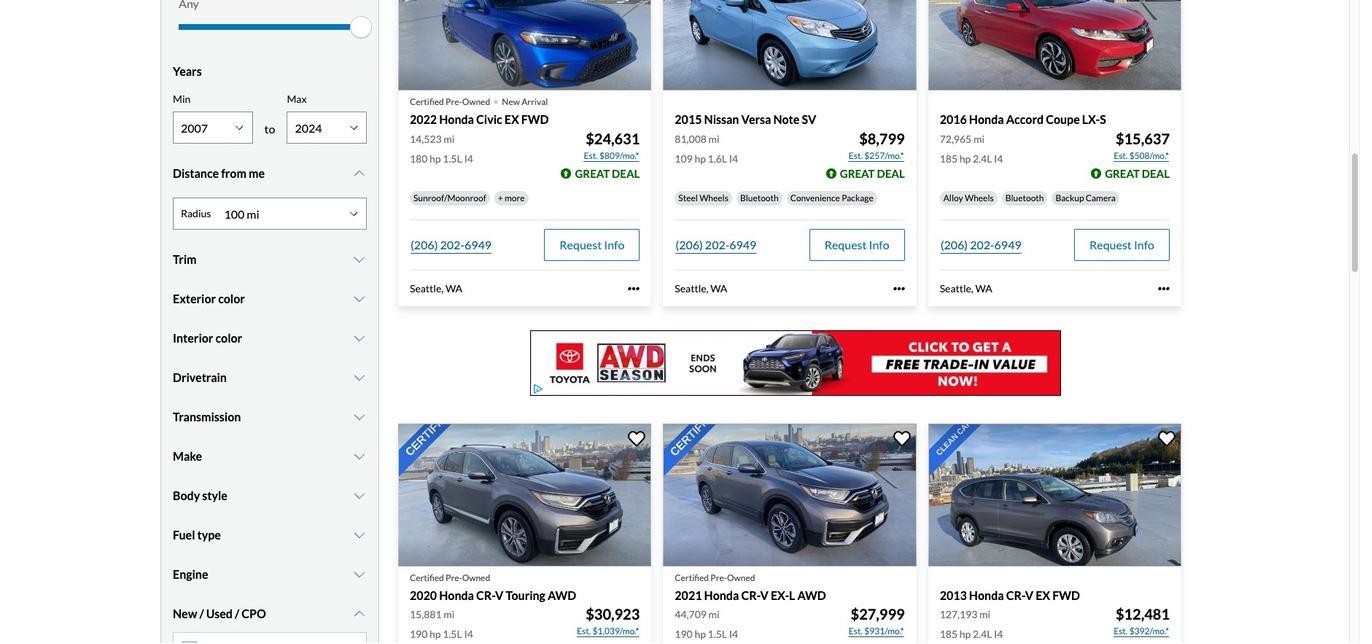 Task type: describe. For each thing, give the bounding box(es) containing it.
nissan
[[704, 113, 739, 126]]

fuel type button
[[173, 517, 367, 554]]

(206) 202-6949 button for $8,799
[[675, 229, 757, 261]]

1.6l
[[708, 152, 727, 165]]

1 info from the left
[[604, 237, 625, 251]]

steel
[[678, 192, 698, 203]]

est. for $12,481
[[1114, 626, 1128, 636]]

new / used / cpo
[[173, 607, 266, 621]]

i4 for $12,481
[[994, 628, 1003, 640]]

1 (206) 202-6949 from the left
[[411, 237, 492, 251]]

drivetrain
[[173, 371, 227, 384]]

$931/mo.*
[[864, 626, 904, 636]]

chevron down image for make
[[353, 451, 367, 463]]

est. $508/mo.* button
[[1113, 148, 1170, 163]]

aegean blue metallic 2022 honda civic ex fwd sedan front-wheel drive continuously variable transmission image
[[398, 0, 652, 91]]

mi for $24,631
[[444, 132, 455, 145]]

chevron down image for exterior color
[[353, 293, 367, 305]]

honda inside certified pre-owned 2020 honda cr-v touring awd
[[439, 588, 474, 602]]

v for $27,999
[[760, 588, 769, 602]]

$24,631 est. $809/mo.*
[[584, 130, 640, 161]]

$8,799
[[859, 130, 905, 147]]

note
[[773, 113, 800, 126]]

style
[[202, 489, 227, 503]]

2022
[[410, 113, 437, 126]]

deal for $8,799
[[877, 167, 905, 180]]

owned for 2020
[[462, 572, 490, 583]]

190 for $27,999
[[675, 628, 693, 640]]

1.5l for $24,631
[[443, 152, 462, 165]]

chevron down image for transmission
[[353, 411, 367, 423]]

15,881
[[410, 608, 442, 620]]

trim
[[173, 252, 197, 266]]

pre- for 2021
[[711, 572, 727, 583]]

est. $392/mo.* button
[[1113, 624, 1170, 639]]

versa
[[741, 113, 771, 126]]

1 6949 from the left
[[465, 237, 492, 251]]

make
[[173, 449, 202, 463]]

seattle, for $8,799
[[675, 282, 709, 294]]

alloy
[[943, 192, 963, 203]]

exterior color button
[[173, 281, 367, 317]]

chevron down image for body style
[[353, 490, 367, 502]]

exterior color
[[173, 292, 245, 306]]

make button
[[173, 438, 367, 475]]

81,008 mi 109 hp 1.6l i4
[[675, 132, 738, 165]]

72,965
[[940, 132, 972, 145]]

ellipsis h image
[[893, 283, 905, 294]]

est. $931/mo.* button
[[848, 624, 905, 639]]

$30,923 est. $1,039/mo.*
[[577, 605, 640, 636]]

wheels for $8,799
[[700, 192, 729, 203]]

request info for $8,799
[[825, 237, 890, 251]]

fuel type
[[173, 528, 221, 542]]

distance
[[173, 166, 219, 180]]

sv
[[802, 113, 816, 126]]

honda inside the certified pre-owned · new arrival 2022 honda civic ex fwd
[[439, 113, 474, 126]]

chevron down image for new / used / cpo
[[353, 608, 367, 620]]

14,523
[[410, 132, 442, 145]]

from
[[221, 166, 246, 180]]

1.5l for $30,923
[[443, 628, 462, 640]]

great deal for $15,637
[[1105, 167, 1170, 180]]

chevron down image for trim
[[353, 254, 367, 266]]

certified pre-owned 2021 honda cr-v ex-l awd
[[675, 572, 826, 602]]

2015 nissan versa note sv
[[675, 113, 816, 126]]

engine
[[173, 568, 208, 581]]

2016 honda accord coupe lx-s
[[940, 113, 1106, 126]]

to
[[264, 122, 275, 136]]

s
[[1100, 113, 1106, 126]]

new inside the certified pre-owned · new arrival 2022 honda civic ex fwd
[[502, 97, 520, 107]]

1 request info from the left
[[560, 237, 625, 251]]

hp for $30,923
[[430, 628, 441, 640]]

interior
[[173, 331, 213, 345]]

$27,999 est. $931/mo.*
[[849, 605, 905, 636]]

wheels for $15,637
[[965, 192, 994, 203]]

seattle, wa for $8,799
[[675, 282, 727, 294]]

trim button
[[173, 242, 367, 278]]

advertisement region
[[530, 331, 1061, 396]]

127,193
[[940, 608, 978, 620]]

mi for $12,481
[[979, 608, 990, 620]]

180
[[410, 152, 428, 165]]

certified for ·
[[410, 97, 444, 107]]

185 for $15,637
[[940, 152, 958, 165]]

$1,039/mo.*
[[593, 626, 639, 636]]

1.5l for $27,999
[[708, 628, 727, 640]]

great deal for $24,631
[[575, 167, 640, 180]]

i4 for $30,923
[[464, 628, 473, 640]]

1 202- from the left
[[440, 237, 465, 251]]

pre- for 2020
[[446, 572, 462, 583]]

body style button
[[173, 478, 367, 514]]

convenience package
[[790, 192, 874, 203]]

2.4l for $12,481
[[973, 628, 992, 640]]

est. for $27,999
[[849, 626, 863, 636]]

certified for 2020
[[410, 572, 444, 583]]

1 horizontal spatial fwd
[[1053, 588, 1080, 602]]

seattle, for $15,637
[[940, 282, 974, 294]]

(206) 202-6949 for $15,637
[[941, 237, 1022, 251]]

81,008
[[675, 132, 707, 145]]

est. $257/mo.* button
[[848, 148, 905, 163]]

2021
[[675, 588, 702, 602]]

$809/mo.*
[[600, 150, 639, 161]]

civic
[[476, 113, 502, 126]]

44,709 mi 190 hp 1.5l i4
[[675, 608, 738, 640]]

certified pre-owned · new arrival 2022 honda civic ex fwd
[[410, 87, 549, 126]]

est. $1,039/mo.* button
[[576, 624, 640, 639]]

body style
[[173, 489, 227, 503]]

(206) for $8,799
[[676, 237, 703, 251]]

hp for $8,799
[[695, 152, 706, 165]]

$30,923
[[586, 605, 640, 623]]

pre- for ·
[[446, 97, 462, 107]]

1 request info button from the left
[[544, 229, 640, 261]]

44,709
[[675, 608, 707, 620]]

fuel
[[173, 528, 195, 542]]

202- for $15,637
[[970, 237, 994, 251]]

color for interior color
[[215, 331, 242, 345]]

1 horizontal spatial ex
[[1036, 588, 1050, 602]]

owned for 2021
[[727, 572, 755, 583]]

15,881 mi 190 hp 1.5l i4
[[410, 608, 473, 640]]

+
[[498, 192, 503, 203]]

l
[[789, 588, 795, 602]]

honda up 127,193 mi 185 hp 2.4l i4
[[969, 588, 1004, 602]]

alloy wheels
[[943, 192, 994, 203]]

14,523 mi 180 hp 1.5l i4
[[410, 132, 473, 165]]

info for $15,637
[[1134, 237, 1154, 251]]

certified pre-owned 2020 honda cr-v touring awd
[[410, 572, 576, 602]]

mi for $30,923
[[444, 608, 455, 620]]

hp for $24,631
[[430, 152, 441, 165]]

(206) for $15,637
[[941, 237, 968, 251]]

accord
[[1006, 113, 1044, 126]]

(206) 202-6949 for $8,799
[[676, 237, 757, 251]]

chevron down image for interior color
[[353, 333, 367, 344]]

awd inside the certified pre-owned 2021 honda cr-v ex-l awd
[[797, 588, 826, 602]]

hp for $15,637
[[960, 152, 971, 165]]

engine button
[[173, 557, 367, 593]]

chevron down image for fuel type
[[353, 530, 367, 541]]



Task type: locate. For each thing, give the bounding box(es) containing it.
honda up the 72,965 mi 185 hp 2.4l i4
[[969, 113, 1004, 126]]

1 horizontal spatial info
[[869, 237, 890, 251]]

0 horizontal spatial wa
[[446, 282, 462, 294]]

(206) 202-6949 button down steel wheels
[[675, 229, 757, 261]]

i4 inside the 81,008 mi 109 hp 1.6l i4
[[729, 152, 738, 165]]

(206) 202-6949 button
[[410, 229, 492, 261], [675, 229, 757, 261], [940, 229, 1022, 261]]

info
[[604, 237, 625, 251], [869, 237, 890, 251], [1134, 237, 1154, 251]]

est. left $1,039/mo.*
[[577, 626, 591, 636]]

v inside certified pre-owned 2020 honda cr-v touring awd
[[495, 588, 504, 602]]

4 chevron down image from the top
[[353, 490, 367, 502]]

0 horizontal spatial (206) 202-6949
[[411, 237, 492, 251]]

2 horizontal spatial (206) 202-6949
[[941, 237, 1022, 251]]

chevron down image inside trim "dropdown button"
[[353, 254, 367, 266]]

1.5l inside 44,709 mi 190 hp 1.5l i4
[[708, 628, 727, 640]]

mi inside the 14,523 mi 180 hp 1.5l i4
[[444, 132, 455, 145]]

honda inside the certified pre-owned 2021 honda cr-v ex-l awd
[[704, 588, 739, 602]]

$8,799 est. $257/mo.*
[[849, 130, 905, 161]]

request info button for $15,637
[[1074, 229, 1170, 261]]

1 190 from the left
[[410, 628, 428, 640]]

chevron down image inside drivetrain dropdown button
[[353, 372, 367, 384]]

hp inside 15,881 mi 190 hp 1.5l i4
[[430, 628, 441, 640]]

0 horizontal spatial great
[[575, 167, 610, 180]]

0 horizontal spatial seattle,
[[410, 282, 444, 294]]

202- down alloy wheels
[[970, 237, 994, 251]]

est. down $12,481
[[1114, 626, 1128, 636]]

arrival
[[522, 97, 548, 107]]

deal down $508/mo.*
[[1142, 167, 1170, 180]]

chevron down image
[[353, 168, 367, 180], [353, 372, 367, 384], [353, 411, 367, 423], [353, 490, 367, 502], [353, 530, 367, 541], [353, 569, 367, 581]]

years button
[[173, 54, 367, 90]]

0 horizontal spatial 190
[[410, 628, 428, 640]]

2 / from the left
[[235, 607, 239, 621]]

honda up the 14,523 mi 180 hp 1.5l i4 at the top left of the page
[[439, 113, 474, 126]]

deal down $257/mo.*
[[877, 167, 905, 180]]

/ left used
[[199, 607, 204, 621]]

chevron down image inside interior color dropdown button
[[353, 333, 367, 344]]

0 horizontal spatial new
[[173, 607, 197, 621]]

0 horizontal spatial deal
[[612, 167, 640, 180]]

request info for $15,637
[[1090, 237, 1154, 251]]

coupe
[[1046, 113, 1080, 126]]

exterior
[[173, 292, 216, 306]]

hp inside 127,193 mi 185 hp 2.4l i4
[[960, 628, 971, 640]]

0 horizontal spatial v
[[495, 588, 504, 602]]

1 horizontal spatial v
[[760, 588, 769, 602]]

2 v from the left
[[760, 588, 769, 602]]

1 wheels from the left
[[700, 192, 729, 203]]

1 ellipsis h image from the left
[[628, 283, 640, 294]]

request info
[[560, 237, 625, 251], [825, 237, 890, 251], [1090, 237, 1154, 251]]

1 horizontal spatial wheels
[[965, 192, 994, 203]]

(206) 202-6949 down sunroof/moonroof
[[411, 237, 492, 251]]

min
[[173, 93, 191, 105]]

radius
[[181, 207, 211, 219]]

mi up 1.6l
[[709, 132, 720, 145]]

$257/mo.*
[[864, 150, 904, 161]]

i4 right 1.6l
[[729, 152, 738, 165]]

2 6949 from the left
[[729, 237, 757, 251]]

cr- for $27,999
[[741, 588, 760, 602]]

great down est. $508/mo.* button
[[1105, 167, 1140, 180]]

190 down 15,881 at the bottom of the page
[[410, 628, 428, 640]]

2 cr- from the left
[[741, 588, 760, 602]]

3 request info button from the left
[[1074, 229, 1170, 261]]

mi inside the 81,008 mi 109 hp 1.6l i4
[[709, 132, 720, 145]]

me
[[249, 166, 265, 180]]

deal for $24,631
[[612, 167, 640, 180]]

cr-
[[476, 588, 495, 602], [741, 588, 760, 602], [1006, 588, 1025, 602]]

pre- up 15,881 mi 190 hp 1.5l i4
[[446, 572, 462, 583]]

(206) 202-6949 button for $15,637
[[940, 229, 1022, 261]]

certified inside the certified pre-owned 2021 honda cr-v ex-l awd
[[675, 572, 709, 583]]

morningsky blue metallic 2015 nissan versa note sv hatchback front-wheel drive continuously variable transmission image
[[663, 0, 916, 91]]

0 horizontal spatial awd
[[548, 588, 576, 602]]

seattle,
[[410, 282, 444, 294], [675, 282, 709, 294], [940, 282, 974, 294]]

great for $8,799
[[840, 167, 875, 180]]

1 awd from the left
[[548, 588, 576, 602]]

1 horizontal spatial wa
[[710, 282, 727, 294]]

great down 'est. $809/mo.*' button
[[575, 167, 610, 180]]

chevron down image
[[353, 254, 367, 266], [353, 293, 367, 305], [353, 333, 367, 344], [353, 451, 367, 463], [353, 608, 367, 620]]

1 cr- from the left
[[476, 588, 495, 602]]

2 (206) 202-6949 button from the left
[[675, 229, 757, 261]]

2 202- from the left
[[705, 237, 729, 251]]

2 horizontal spatial (206) 202-6949 button
[[940, 229, 1022, 261]]

sunroof/moonroof
[[414, 192, 486, 203]]

0 horizontal spatial wheels
[[700, 192, 729, 203]]

honda
[[439, 113, 474, 126], [969, 113, 1004, 126], [439, 588, 474, 602], [704, 588, 739, 602], [969, 588, 1004, 602]]

hp down the 72,965
[[960, 152, 971, 165]]

owned up 15,881 mi 190 hp 1.5l i4
[[462, 572, 490, 583]]

mi for $8,799
[[709, 132, 720, 145]]

3 (206) 202-6949 button from the left
[[940, 229, 1022, 261]]

1 vertical spatial color
[[215, 331, 242, 345]]

hp inside the 81,008 mi 109 hp 1.6l i4
[[695, 152, 706, 165]]

est. down $24,631
[[584, 150, 598, 161]]

i4 inside the 14,523 mi 180 hp 1.5l i4
[[464, 152, 473, 165]]

chevron down image inside exterior color dropdown button
[[353, 293, 367, 305]]

v for $30,923
[[495, 588, 504, 602]]

2 great from the left
[[840, 167, 875, 180]]

owned
[[462, 97, 490, 107], [462, 572, 490, 583], [727, 572, 755, 583]]

185 down the 72,965
[[940, 152, 958, 165]]

1 great from the left
[[575, 167, 610, 180]]

1 horizontal spatial (206) 202-6949 button
[[675, 229, 757, 261]]

mi inside 15,881 mi 190 hp 1.5l i4
[[444, 608, 455, 620]]

i4 for $27,999
[[729, 628, 738, 640]]

202- for $8,799
[[705, 237, 729, 251]]

6949 for $8,799
[[729, 237, 757, 251]]

(206) 202-6949 button down alloy wheels
[[940, 229, 1022, 261]]

i4 inside 44,709 mi 190 hp 1.5l i4
[[729, 628, 738, 640]]

6 chevron down image from the top
[[353, 569, 367, 581]]

2 request info from the left
[[825, 237, 890, 251]]

127,193 mi 185 hp 2.4l i4
[[940, 608, 1003, 640]]

hp for $12,481
[[960, 628, 971, 640]]

i4 inside the 72,965 mi 185 hp 2.4l i4
[[994, 152, 1003, 165]]

interior color button
[[173, 320, 367, 357]]

certified inside the certified pre-owned · new arrival 2022 honda civic ex fwd
[[410, 97, 444, 107]]

hp down 127,193
[[960, 628, 971, 640]]

hp for $27,999
[[695, 628, 706, 640]]

3 202- from the left
[[970, 237, 994, 251]]

great deal down 'est. $809/mo.*' button
[[575, 167, 640, 180]]

i4 for $24,631
[[464, 152, 473, 165]]

wa for $8,799
[[710, 282, 727, 294]]

color inside dropdown button
[[215, 331, 242, 345]]

/
[[199, 607, 204, 621], [235, 607, 239, 621]]

6949
[[465, 237, 492, 251], [729, 237, 757, 251], [994, 237, 1022, 251]]

cr- left touring
[[476, 588, 495, 602]]

185 for $12,481
[[940, 628, 958, 640]]

2.4l for $15,637
[[973, 152, 992, 165]]

drivetrain button
[[173, 360, 367, 396]]

new right ·
[[502, 97, 520, 107]]

chevron down image inside body style dropdown button
[[353, 490, 367, 502]]

1 (206) from the left
[[411, 237, 438, 251]]

2 seattle, wa from the left
[[675, 282, 727, 294]]

0 horizontal spatial /
[[199, 607, 204, 621]]

4 chevron down image from the top
[[353, 451, 367, 463]]

pre-
[[446, 97, 462, 107], [446, 572, 462, 583], [711, 572, 727, 583]]

1 seattle, from the left
[[410, 282, 444, 294]]

chevron down image for drivetrain
[[353, 372, 367, 384]]

190 inside 15,881 mi 190 hp 1.5l i4
[[410, 628, 428, 640]]

owned up 44,709 mi 190 hp 1.5l i4
[[727, 572, 755, 583]]

2016
[[940, 113, 967, 126]]

2 awd from the left
[[797, 588, 826, 602]]

1 horizontal spatial request info button
[[809, 229, 905, 261]]

ex-
[[771, 588, 789, 602]]

package
[[842, 192, 874, 203]]

owned for ·
[[462, 97, 490, 107]]

awd right l
[[797, 588, 826, 602]]

2 horizontal spatial wa
[[975, 282, 992, 294]]

$24,631
[[586, 130, 640, 147]]

interior color
[[173, 331, 242, 345]]

1 horizontal spatial cr-
[[741, 588, 760, 602]]

0 horizontal spatial (206)
[[411, 237, 438, 251]]

pre- inside certified pre-owned 2020 honda cr-v touring awd
[[446, 572, 462, 583]]

cpo
[[242, 607, 266, 621]]

deal for $15,637
[[1142, 167, 1170, 180]]

request for $8,799
[[825, 237, 867, 251]]

2 horizontal spatial 202-
[[970, 237, 994, 251]]

type
[[197, 528, 221, 542]]

honda up 44,709 mi 190 hp 1.5l i4
[[704, 588, 739, 602]]

0 horizontal spatial cr-
[[476, 588, 495, 602]]

190
[[410, 628, 428, 640], [675, 628, 693, 640]]

wa
[[446, 282, 462, 294], [710, 282, 727, 294], [975, 282, 992, 294]]

i4 down certified pre-owned 2020 honda cr-v touring awd
[[464, 628, 473, 640]]

1 horizontal spatial seattle,
[[675, 282, 709, 294]]

0 vertical spatial color
[[218, 292, 245, 306]]

1 bluetooth from the left
[[740, 192, 779, 203]]

2.4l inside 127,193 mi 185 hp 2.4l i4
[[973, 628, 992, 640]]

max
[[287, 93, 307, 105]]

1 horizontal spatial new
[[502, 97, 520, 107]]

color for exterior color
[[218, 292, 245, 306]]

109
[[675, 152, 693, 165]]

2 seattle, from the left
[[675, 282, 709, 294]]

0 horizontal spatial request
[[560, 237, 602, 251]]

1 great deal from the left
[[575, 167, 640, 180]]

2.4l inside the 72,965 mi 185 hp 2.4l i4
[[973, 152, 992, 165]]

convenience
[[790, 192, 840, 203]]

0 horizontal spatial info
[[604, 237, 625, 251]]

185
[[940, 152, 958, 165], [940, 628, 958, 640]]

1 vertical spatial ex
[[1036, 588, 1050, 602]]

2 horizontal spatial (206)
[[941, 237, 968, 251]]

2 great deal from the left
[[840, 167, 905, 180]]

$27,999
[[851, 605, 905, 623]]

cr- inside certified pre-owned 2020 honda cr-v touring awd
[[476, 588, 495, 602]]

deal down $809/mo.*
[[612, 167, 640, 180]]

1 horizontal spatial deal
[[877, 167, 905, 180]]

honda up 15,881 mi 190 hp 1.5l i4
[[439, 588, 474, 602]]

3 great deal from the left
[[1105, 167, 1170, 180]]

2 horizontal spatial request
[[1090, 237, 1132, 251]]

+ more
[[498, 192, 525, 203]]

request for $15,637
[[1090, 237, 1132, 251]]

est. inside $27,999 est. $931/mo.*
[[849, 626, 863, 636]]

1 horizontal spatial great deal
[[840, 167, 905, 180]]

3 request info from the left
[[1090, 237, 1154, 251]]

0 horizontal spatial request info button
[[544, 229, 640, 261]]

mi for $27,999
[[709, 608, 720, 620]]

great deal down est. $257/mo.* button
[[840, 167, 905, 180]]

2 horizontal spatial 6949
[[994, 237, 1022, 251]]

5 chevron down image from the top
[[353, 608, 367, 620]]

owned inside the certified pre-owned · new arrival 2022 honda civic ex fwd
[[462, 97, 490, 107]]

great for $15,637
[[1105, 167, 1140, 180]]

190 down 44,709 at bottom
[[675, 628, 693, 640]]

1 horizontal spatial 6949
[[729, 237, 757, 251]]

1 horizontal spatial request info
[[825, 237, 890, 251]]

wheels right steel
[[700, 192, 729, 203]]

1 chevron down image from the top
[[353, 254, 367, 266]]

$15,637
[[1116, 130, 1170, 147]]

2 190 from the left
[[675, 628, 693, 640]]

great
[[575, 167, 610, 180], [840, 167, 875, 180], [1105, 167, 1140, 180]]

2 deal from the left
[[877, 167, 905, 180]]

(206) 202-6949
[[411, 237, 492, 251], [676, 237, 757, 251], [941, 237, 1022, 251]]

2 request from the left
[[825, 237, 867, 251]]

pre- inside the certified pre-owned · new arrival 2022 honda civic ex fwd
[[446, 97, 462, 107]]

3 wa from the left
[[975, 282, 992, 294]]

owned left ·
[[462, 97, 490, 107]]

chevron down image inside distance from me dropdown button
[[353, 168, 367, 180]]

202- down sunroof/moonroof
[[440, 237, 465, 251]]

2 wa from the left
[[710, 282, 727, 294]]

$508/mo.*
[[1129, 150, 1169, 161]]

cr- inside the certified pre-owned 2021 honda cr-v ex-l awd
[[741, 588, 760, 602]]

185 down 127,193
[[940, 628, 958, 640]]

6949 for $15,637
[[994, 237, 1022, 251]]

request info button for $8,799
[[809, 229, 905, 261]]

hp inside 44,709 mi 190 hp 1.5l i4
[[695, 628, 706, 640]]

0 horizontal spatial ellipsis h image
[[628, 283, 640, 294]]

1.5l inside the 14,523 mi 180 hp 1.5l i4
[[443, 152, 462, 165]]

(206) 202-6949 button down sunroof/moonroof
[[410, 229, 492, 261]]

color inside dropdown button
[[218, 292, 245, 306]]

1 horizontal spatial /
[[235, 607, 239, 621]]

touring
[[506, 588, 545, 602]]

ellipsis h image
[[628, 283, 640, 294], [1158, 283, 1170, 294]]

hp inside the 14,523 mi 180 hp 1.5l i4
[[430, 152, 441, 165]]

72,965 mi 185 hp 2.4l i4
[[940, 132, 1003, 165]]

awd inside certified pre-owned 2020 honda cr-v touring awd
[[548, 588, 576, 602]]

190 inside 44,709 mi 190 hp 1.5l i4
[[675, 628, 693, 640]]

certified
[[410, 97, 444, 107], [410, 572, 444, 583], [675, 572, 709, 583]]

hp down 44,709 at bottom
[[695, 628, 706, 640]]

1 horizontal spatial (206) 202-6949
[[676, 237, 757, 251]]

hp right 109
[[695, 152, 706, 165]]

est. for $15,637
[[1114, 150, 1128, 161]]

certified up the 2020
[[410, 572, 444, 583]]

v inside the certified pre-owned 2021 honda cr-v ex-l awd
[[760, 588, 769, 602]]

(206) down sunroof/moonroof
[[411, 237, 438, 251]]

1 deal from the left
[[612, 167, 640, 180]]

3 chevron down image from the top
[[353, 333, 367, 344]]

lx-
[[1082, 113, 1100, 126]]

est. inside $30,923 est. $1,039/mo.*
[[577, 626, 591, 636]]

est. inside $8,799 est. $257/mo.*
[[849, 150, 863, 161]]

3 deal from the left
[[1142, 167, 1170, 180]]

est. down '$27,999'
[[849, 626, 863, 636]]

new / used / cpo button
[[173, 596, 367, 632]]

certified up 2021
[[675, 572, 709, 583]]

color right exterior
[[218, 292, 245, 306]]

certified inside certified pre-owned 2020 honda cr-v touring awd
[[410, 572, 444, 583]]

2 (206) 202-6949 from the left
[[676, 237, 757, 251]]

deal
[[612, 167, 640, 180], [877, 167, 905, 180], [1142, 167, 1170, 180]]

1.5l down the certified pre-owned 2021 honda cr-v ex-l awd
[[708, 628, 727, 640]]

0 vertical spatial 2.4l
[[973, 152, 992, 165]]

seattle, wa for $15,637
[[940, 282, 992, 294]]

3 v from the left
[[1025, 588, 1034, 602]]

1.5l down certified pre-owned 2020 honda cr-v touring awd
[[443, 628, 462, 640]]

i4 inside 127,193 mi 185 hp 2.4l i4
[[994, 628, 1003, 640]]

pre- up 44,709 mi 190 hp 1.5l i4
[[711, 572, 727, 583]]

2 wheels from the left
[[965, 192, 994, 203]]

bluetooth for $15,637
[[1006, 192, 1044, 203]]

new inside new / used / cpo dropdown button
[[173, 607, 197, 621]]

0 horizontal spatial request info
[[560, 237, 625, 251]]

mi for $15,637
[[974, 132, 985, 145]]

certified up 2022
[[410, 97, 444, 107]]

wheels right alloy
[[965, 192, 994, 203]]

est. inside $24,631 est. $809/mo.*
[[584, 150, 598, 161]]

1 185 from the top
[[940, 152, 958, 165]]

i4 down the '2016 honda accord coupe lx-s'
[[994, 152, 1003, 165]]

2 horizontal spatial request info button
[[1074, 229, 1170, 261]]

i4 up sunroof/moonroof
[[464, 152, 473, 165]]

info for $8,799
[[869, 237, 890, 251]]

190 for $30,923
[[410, 628, 428, 640]]

1 horizontal spatial 190
[[675, 628, 693, 640]]

chevron down image inside make dropdown button
[[353, 451, 367, 463]]

great deal for $8,799
[[840, 167, 905, 180]]

est. down $15,637
[[1114, 150, 1128, 161]]

backup
[[1056, 192, 1084, 203]]

cr- for $30,923
[[476, 588, 495, 602]]

0 horizontal spatial 202-
[[440, 237, 465, 251]]

5 chevron down image from the top
[[353, 530, 367, 541]]

2 chevron down image from the top
[[353, 293, 367, 305]]

0 horizontal spatial seattle, wa
[[410, 282, 462, 294]]

2 info from the left
[[869, 237, 890, 251]]

3 (206) from the left
[[941, 237, 968, 251]]

chevron down image for distance from me
[[353, 168, 367, 180]]

cr- left ex-
[[741, 588, 760, 602]]

3 cr- from the left
[[1006, 588, 1025, 602]]

chevron down image inside 'engine' dropdown button
[[353, 569, 367, 581]]

i4 for $15,637
[[994, 152, 1003, 165]]

est. left $257/mo.*
[[849, 150, 863, 161]]

0 horizontal spatial fwd
[[521, 113, 549, 126]]

bluetooth for $8,799
[[740, 192, 779, 203]]

wa for $15,637
[[975, 282, 992, 294]]

great for $24,631
[[575, 167, 610, 180]]

transmission button
[[173, 399, 367, 436]]

i4 down 2013 honda cr-v ex fwd
[[994, 628, 1003, 640]]

hp down 15,881 at the bottom of the page
[[430, 628, 441, 640]]

1 vertical spatial fwd
[[1053, 588, 1080, 602]]

1 / from the left
[[199, 607, 204, 621]]

hp inside the 72,965 mi 185 hp 2.4l i4
[[960, 152, 971, 165]]

hp right 180
[[430, 152, 441, 165]]

1.5l inside 15,881 mi 190 hp 1.5l i4
[[443, 628, 462, 640]]

owned inside the certified pre-owned 2021 honda cr-v ex-l awd
[[727, 572, 755, 583]]

mi right 14,523
[[444, 132, 455, 145]]

202- down steel wheels
[[705, 237, 729, 251]]

mi right 44,709 at bottom
[[709, 608, 720, 620]]

3 request from the left
[[1090, 237, 1132, 251]]

1 seattle, wa from the left
[[410, 282, 462, 294]]

0 horizontal spatial 6949
[[465, 237, 492, 251]]

transmission
[[173, 410, 241, 424]]

2 horizontal spatial seattle, wa
[[940, 282, 992, 294]]

chevron down image inside fuel type 'dropdown button'
[[353, 530, 367, 541]]

(206) 202-6949 down steel wheels
[[676, 237, 757, 251]]

i4 for $8,799
[[729, 152, 738, 165]]

used
[[206, 607, 233, 621]]

0 horizontal spatial ex
[[504, 113, 519, 126]]

body
[[173, 489, 200, 503]]

distance from me
[[173, 166, 265, 180]]

2 horizontal spatial seattle,
[[940, 282, 974, 294]]

1 wa from the left
[[446, 282, 462, 294]]

2 request info button from the left
[[809, 229, 905, 261]]

1 chevron down image from the top
[[353, 168, 367, 180]]

new left used
[[173, 607, 197, 621]]

mi right 127,193
[[979, 608, 990, 620]]

$392/mo.*
[[1129, 626, 1169, 636]]

$15,637 est. $508/mo.*
[[1114, 130, 1170, 161]]

mi right 15,881 at the bottom of the page
[[444, 608, 455, 620]]

owned inside certified pre-owned 2020 honda cr-v touring awd
[[462, 572, 490, 583]]

color right interior
[[215, 331, 242, 345]]

1.5l
[[443, 152, 462, 165], [443, 628, 462, 640], [708, 628, 727, 640]]

1 horizontal spatial awd
[[797, 588, 826, 602]]

1 horizontal spatial ellipsis h image
[[1158, 283, 1170, 294]]

seattle, wa
[[410, 282, 462, 294], [675, 282, 727, 294], [940, 282, 992, 294]]

est. for $8,799
[[849, 150, 863, 161]]

3 info from the left
[[1134, 237, 1154, 251]]

chevron down image inside new / used / cpo dropdown button
[[353, 608, 367, 620]]

2 horizontal spatial request info
[[1090, 237, 1154, 251]]

0 vertical spatial fwd
[[521, 113, 549, 126]]

0 horizontal spatial (206) 202-6949 button
[[410, 229, 492, 261]]

(206) 202-6949 down alloy wheels
[[941, 237, 1022, 251]]

est. inside $12,481 est. $392/mo.*
[[1114, 626, 1128, 636]]

1 vertical spatial new
[[173, 607, 197, 621]]

kona coffee metallic 2013 honda cr-v ex fwd suv / crossover front-wheel drive 5-speed automatic image
[[928, 424, 1181, 566]]

1 request from the left
[[560, 237, 602, 251]]

cr- right 2013
[[1006, 588, 1025, 602]]

/ left 'cpo'
[[235, 607, 239, 621]]

(206) down alloy
[[941, 237, 968, 251]]

3 6949 from the left
[[994, 237, 1022, 251]]

2 chevron down image from the top
[[353, 372, 367, 384]]

bluetooth
[[740, 192, 779, 203], [1006, 192, 1044, 203]]

3 chevron down image from the top
[[353, 411, 367, 423]]

0 horizontal spatial great deal
[[575, 167, 640, 180]]

0 vertical spatial 185
[[940, 152, 958, 165]]

0 vertical spatial new
[[502, 97, 520, 107]]

2 185 from the top
[[940, 628, 958, 640]]

est. $809/mo.* button
[[583, 148, 640, 163]]

modern steel metallic 2020 honda cr-v touring awd suv / crossover all-wheel drive continuously variable transmission image
[[398, 424, 652, 566]]

mi inside 44,709 mi 190 hp 1.5l i4
[[709, 608, 720, 620]]

bluetooth left the "convenience"
[[740, 192, 779, 203]]

1 (206) 202-6949 button from the left
[[410, 229, 492, 261]]

san marino red 2016 honda accord coupe lx-s coupe front-wheel drive continuously variable transmission image
[[928, 0, 1181, 91]]

2 horizontal spatial great
[[1105, 167, 1140, 180]]

$12,481
[[1116, 605, 1170, 623]]

modern steel metallic 2021 honda cr-v ex-l awd suv / crossover all-wheel drive continuously variable transmission image
[[663, 424, 916, 566]]

chevron down image inside transmission dropdown button
[[353, 411, 367, 423]]

3 seattle, wa from the left
[[940, 282, 992, 294]]

camera
[[1086, 192, 1116, 203]]

2 horizontal spatial deal
[[1142, 167, 1170, 180]]

3 (206) 202-6949 from the left
[[941, 237, 1022, 251]]

1 horizontal spatial bluetooth
[[1006, 192, 1044, 203]]

mi inside the 72,965 mi 185 hp 2.4l i4
[[974, 132, 985, 145]]

i4 inside 15,881 mi 190 hp 1.5l i4
[[464, 628, 473, 640]]

fwd inside the certified pre-owned · new arrival 2022 honda civic ex fwd
[[521, 113, 549, 126]]

mi inside 127,193 mi 185 hp 2.4l i4
[[979, 608, 990, 620]]

1 horizontal spatial 202-
[[705, 237, 729, 251]]

pre- inside the certified pre-owned 2021 honda cr-v ex-l awd
[[711, 572, 727, 583]]

1 horizontal spatial great
[[840, 167, 875, 180]]

1.5l right 180
[[443, 152, 462, 165]]

2015
[[675, 113, 702, 126]]

2 horizontal spatial info
[[1134, 237, 1154, 251]]

1 horizontal spatial request
[[825, 237, 867, 251]]

2 bluetooth from the left
[[1006, 192, 1044, 203]]

2.4l down 127,193
[[973, 628, 992, 640]]

ex inside the certified pre-owned · new arrival 2022 honda civic ex fwd
[[504, 113, 519, 126]]

1 v from the left
[[495, 588, 504, 602]]

185 inside 127,193 mi 185 hp 2.4l i4
[[940, 628, 958, 640]]

3 great from the left
[[1105, 167, 1140, 180]]

great deal down est. $508/mo.* button
[[1105, 167, 1170, 180]]

2 horizontal spatial v
[[1025, 588, 1034, 602]]

est. for $30,923
[[577, 626, 591, 636]]

more
[[505, 192, 525, 203]]

est. inside $15,637 est. $508/mo.*
[[1114, 150, 1128, 161]]

0 vertical spatial ex
[[504, 113, 519, 126]]

2 2.4l from the top
[[973, 628, 992, 640]]

2013
[[940, 588, 967, 602]]

3 seattle, from the left
[[940, 282, 974, 294]]

2.4l up alloy wheels
[[973, 152, 992, 165]]

certified for 2021
[[675, 572, 709, 583]]

est. for $24,631
[[584, 150, 598, 161]]

2 horizontal spatial great deal
[[1105, 167, 1170, 180]]

(206) down steel
[[676, 237, 703, 251]]

request info button
[[544, 229, 640, 261], [809, 229, 905, 261], [1074, 229, 1170, 261]]

great up 'package'
[[840, 167, 875, 180]]

2 ellipsis h image from the left
[[1158, 283, 1170, 294]]

1 vertical spatial 2.4l
[[973, 628, 992, 640]]

185 inside the 72,965 mi 185 hp 2.4l i4
[[940, 152, 958, 165]]

1 vertical spatial 185
[[940, 628, 958, 640]]

bluetooth left the backup on the right of the page
[[1006, 192, 1044, 203]]

1 horizontal spatial seattle, wa
[[675, 282, 727, 294]]

2 horizontal spatial cr-
[[1006, 588, 1025, 602]]

i4 down the certified pre-owned 2021 honda cr-v ex-l awd
[[729, 628, 738, 640]]

0 horizontal spatial bluetooth
[[740, 192, 779, 203]]

mi right the 72,965
[[974, 132, 985, 145]]

chevron down image for engine
[[353, 569, 367, 581]]

mi
[[444, 132, 455, 145], [709, 132, 720, 145], [974, 132, 985, 145], [444, 608, 455, 620], [709, 608, 720, 620], [979, 608, 990, 620]]

awd right touring
[[548, 588, 576, 602]]

i4
[[464, 152, 473, 165], [729, 152, 738, 165], [994, 152, 1003, 165], [464, 628, 473, 640], [729, 628, 738, 640], [994, 628, 1003, 640]]

1 2.4l from the top
[[973, 152, 992, 165]]

2 (206) from the left
[[676, 237, 703, 251]]

pre- left ·
[[446, 97, 462, 107]]

distance from me button
[[173, 155, 367, 192]]

1 horizontal spatial (206)
[[676, 237, 703, 251]]

2013 honda cr-v ex fwd
[[940, 588, 1080, 602]]

·
[[493, 87, 499, 113]]

hp
[[430, 152, 441, 165], [695, 152, 706, 165], [960, 152, 971, 165], [430, 628, 441, 640], [695, 628, 706, 640], [960, 628, 971, 640]]



Task type: vqa. For each thing, say whether or not it's contained in the screenshot.
is to the middle
no



